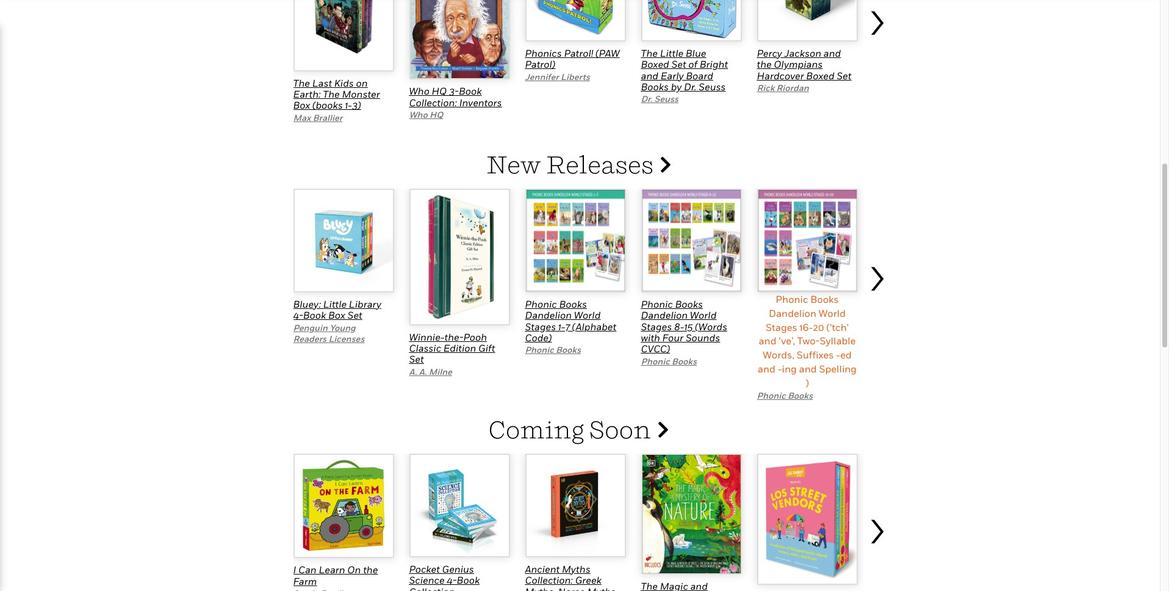 Task type: describe. For each thing, give the bounding box(es) containing it.
3-
[[449, 85, 459, 97]]

brallier
[[313, 112, 343, 123]]

winnie-the-pooh classic edition gift set image
[[409, 189, 510, 325]]

0 vertical spatial hq
[[432, 85, 447, 97]]

the little blue boxed set of bright and early board books by dr. seuss dr. seuss
[[641, 47, 728, 104]]

kids
[[334, 77, 354, 89]]

a. a. milne link
[[409, 366, 452, 377]]

patrol!
[[564, 47, 594, 59]]

books down four at the bottom
[[672, 356, 697, 366]]

4- for pocket
[[447, 574, 457, 586]]

the last kids on earth: the monster box (books 1-3) image
[[293, 0, 394, 71]]

pocket genius science 4-book collection
[[409, 563, 480, 591]]

blue
[[686, 47, 707, 59]]

penguin young readers licenses link
[[293, 322, 365, 344]]

phonic books link for phonic
[[525, 345, 581, 355]]

books down )
[[788, 390, 813, 400]]

learn
[[319, 564, 345, 576]]

los street vendors image
[[757, 454, 858, 585]]

phonic down code)
[[525, 345, 554, 355]]

1 who from the top
[[409, 85, 430, 97]]

winnie-
[[409, 331, 445, 343]]

4- for bluey:
[[293, 309, 303, 321]]

new releases
[[487, 150, 659, 179]]

i can learn on the farm
[[293, 564, 378, 587]]

myths
[[562, 563, 591, 575]]

2 who from the top
[[409, 109, 428, 120]]

phonics patrol! (paw patrol) link
[[525, 47, 620, 70]]

percy
[[757, 47, 783, 59]]

readers
[[293, 333, 327, 344]]

set inside winnie-the-pooh classic edition gift set a. a. milne
[[409, 353, 424, 365]]

and inside percy jackson and the olympians hardcover boxed set rick riordan
[[824, 47, 842, 59]]

olympians
[[774, 58, 823, 70]]

max brallier link
[[293, 112, 343, 123]]

8-
[[675, 320, 685, 333]]

bluey: little library 4-book box set link
[[293, 298, 382, 321]]

books up the 15
[[676, 298, 703, 310]]

library
[[349, 298, 382, 310]]

with
[[641, 332, 661, 344]]

phonic down the cvcc)
[[641, 356, 670, 366]]

've',
[[779, 335, 796, 347]]

of
[[689, 58, 698, 70]]

collection: inside ancient myths collection: greek myths, norse myt
[[525, 574, 573, 586]]

jennifer liberts link
[[525, 71, 590, 82]]

ancient myths collection: greek myths, norse myths and egyptian myths image
[[525, 454, 626, 557]]

› link for coming soon
[[867, 491, 892, 591]]

collection: inside the who hq 3-book collection: inventors who hq
[[409, 96, 457, 109]]

who hq 3-book collection: inventors who hq
[[409, 85, 502, 120]]

pooh
[[464, 331, 487, 343]]

phonic books link for four
[[641, 356, 697, 366]]

riordan
[[777, 82, 809, 93]]

2 vertical spatial phonic books link
[[757, 390, 813, 400]]

1 vertical spatial dr.
[[641, 94, 653, 104]]

1 a. from the left
[[409, 366, 417, 377]]

who hq 3-book collection: inventors image
[[409, 0, 510, 80]]

winnie-the-pooh classic edition gift set a. a. milne
[[409, 331, 495, 377]]

suffixes
[[797, 349, 834, 361]]

classic
[[409, 342, 441, 354]]

early
[[661, 69, 684, 82]]

little for set
[[660, 47, 684, 59]]

two-
[[798, 335, 820, 347]]

the little blue boxed set of bright and early board books by dr. seuss image
[[641, 0, 742, 41]]

3)
[[352, 99, 361, 111]]

world for (words
[[690, 309, 717, 321]]

20
[[814, 321, 825, 333]]

the last kids on earth: the monster box (books 1-3) max brallier
[[293, 77, 380, 123]]

phonic for phonic books dandelion world stages 16-20 ('tch' and 've', two-syllable words, suffixes -ed and -ing and spelling )
[[776, 293, 809, 305]]

winnie-the-pooh classic edition gift set link
[[409, 331, 495, 365]]

set inside bluey: little library 4-book box set penguin young readers licenses
[[348, 309, 363, 321]]

monster
[[342, 88, 380, 100]]

bluey: little library 4-book box set penguin young readers licenses
[[293, 298, 382, 344]]

pocket
[[409, 563, 440, 575]]

norse
[[558, 585, 585, 591]]

coming soon link
[[489, 415, 669, 444]]

7
[[566, 320, 570, 333]]

liberts
[[561, 71, 590, 82]]

percy jackson and the olympians hardcover boxed set rick riordan
[[757, 47, 852, 93]]

phonic books dandelion world stages 8-15 (words with four sounds cvcc) image
[[641, 189, 742, 292]]

phonic books
[[757, 390, 813, 400]]

the last kids on earth: the monster box (books 1-3) link
[[293, 77, 380, 111]]

phonic for phonic books dandelion world stages 8-15 (words with four sounds cvcc) phonic books
[[641, 298, 673, 310]]

phonic books dandelion world stages 1-7 (alphabet code) image
[[525, 189, 626, 292]]

phonic for phonic books dandelion world stages 1-7 (alphabet code) phonic books
[[525, 298, 557, 310]]

books down 7
[[556, 345, 581, 355]]

phonic books dandelion world stages 1-7 (alphabet code) link
[[525, 298, 617, 344]]

coming soon
[[489, 415, 657, 444]]

releases
[[546, 150, 654, 179]]

on
[[348, 564, 361, 576]]

books inside the little blue boxed set of bright and early board books by dr. seuss dr. seuss
[[641, 81, 669, 93]]

and up )
[[800, 363, 817, 375]]

by
[[671, 81, 682, 93]]

the magic and mystery of nature collection image
[[641, 454, 742, 575]]

ing
[[782, 363, 797, 375]]

new
[[487, 150, 542, 179]]

who hq 3-book collection: inventors link
[[409, 85, 502, 109]]

words,
[[763, 349, 795, 361]]

pocket genius science 4-book collection link
[[409, 563, 480, 591]]

on
[[356, 77, 368, 89]]

little for book
[[323, 298, 347, 310]]

code)
[[525, 332, 552, 344]]

science
[[409, 574, 445, 586]]

stages for code)
[[525, 320, 556, 333]]

jennifer
[[525, 71, 559, 82]]

box inside bluey: little library 4-book box set penguin young readers licenses
[[328, 309, 346, 321]]

phonic for phonic books
[[757, 390, 786, 400]]

percy jackson and the olympians hardcover boxed set image
[[757, 0, 858, 41]]

gift
[[479, 342, 495, 354]]

ancient
[[525, 563, 560, 575]]

collection
[[409, 585, 455, 591]]

the little blue boxed set of bright and early board books by dr. seuss link
[[641, 47, 728, 93]]

the inside percy jackson and the olympians hardcover boxed set rick riordan
[[757, 58, 772, 70]]



Task type: locate. For each thing, give the bounding box(es) containing it.
and left early
[[641, 69, 659, 82]]

hq left 3-
[[432, 85, 447, 97]]

(books
[[313, 99, 343, 111]]

4-
[[293, 309, 303, 321], [447, 574, 457, 586]]

- down words,
[[778, 363, 782, 375]]

syllable
[[820, 335, 856, 347]]

0 vertical spatial box
[[293, 99, 310, 111]]

1 vertical spatial book
[[303, 309, 326, 321]]

who
[[409, 85, 430, 97], [409, 109, 428, 120]]

dandelion up code)
[[525, 309, 572, 321]]

phonic books dandelion world stages 16-20 ('tch' and 've', two-syllable words, suffixes -ed and -ing and spelling <le>) image
[[757, 189, 858, 292]]

stages
[[525, 320, 556, 333], [641, 320, 672, 333], [766, 321, 798, 333]]

1 horizontal spatial phonic books link
[[641, 356, 697, 366]]

penguin
[[293, 322, 328, 333]]

0 horizontal spatial dandelion
[[525, 309, 572, 321]]

who down who hq 3-book collection: inventors link on the left top of page
[[409, 109, 428, 120]]

little up early
[[660, 47, 684, 59]]

2 a. from the left
[[419, 366, 427, 377]]

0 vertical spatial 1-
[[345, 99, 352, 111]]

2 › link from the top
[[867, 491, 892, 591]]

1 horizontal spatial 1-
[[559, 320, 566, 333]]

0 vertical spatial ›
[[867, 243, 887, 302]]

book for pocket genius science 4-book collection
[[457, 574, 480, 586]]

phonic up with at the right
[[641, 298, 673, 310]]

seuss down bright
[[699, 81, 726, 93]]

0 vertical spatial dr.
[[684, 81, 697, 93]]

box inside the last kids on earth: the monster box (books 1-3) max brallier
[[293, 99, 310, 111]]

1-
[[345, 99, 352, 111], [559, 320, 566, 333]]

the inside i can learn on the farm
[[363, 564, 378, 576]]

stages for with
[[641, 320, 672, 333]]

sounds
[[686, 332, 721, 344]]

max
[[293, 112, 311, 123]]

1 horizontal spatial dandelion
[[641, 309, 688, 321]]

1 vertical spatial ›
[[867, 496, 887, 555]]

boxed inside the little blue boxed set of bright and early board books by dr. seuss dr. seuss
[[641, 58, 670, 70]]

1 horizontal spatial the
[[757, 58, 772, 70]]

the right 'on'
[[363, 564, 378, 576]]

farm
[[293, 575, 317, 587]]

0 horizontal spatial a.
[[409, 366, 417, 377]]

cvcc)
[[641, 343, 670, 355]]

0 vertical spatial seuss
[[699, 81, 726, 93]]

books up 20 at the right bottom
[[811, 293, 839, 305]]

book for bluey: little library 4-book box set penguin young readers licenses
[[303, 309, 326, 321]]

(alphabet
[[572, 320, 617, 333]]

stages left 7
[[525, 320, 556, 333]]

dandelion for 16-
[[769, 307, 817, 319]]

› link
[[867, 238, 892, 401], [867, 491, 892, 591]]

book inside pocket genius science 4-book collection
[[457, 574, 480, 586]]

1 horizontal spatial little
[[660, 47, 684, 59]]

inventors
[[460, 96, 502, 109]]

little inside bluey: little library 4-book box set penguin young readers licenses
[[323, 298, 347, 310]]

2 horizontal spatial dandelion
[[769, 307, 817, 319]]

1- inside the last kids on earth: the monster box (books 1-3) max brallier
[[345, 99, 352, 111]]

coming
[[489, 415, 585, 444]]

0 vertical spatial book
[[459, 85, 482, 97]]

dr.
[[684, 81, 697, 93], [641, 94, 653, 104]]

phonic books link down code)
[[525, 345, 581, 355]]

bright
[[700, 58, 728, 70]]

phonic inside phonic books dandelion world stages 16-20 ('tch' and 've', two-syllable words, suffixes -ed and -ing and spelling )
[[776, 293, 809, 305]]

ancient myths collection: greek myths, norse myt link
[[525, 563, 616, 591]]

stages inside phonic books dandelion world stages 8-15 (words with four sounds cvcc) phonic books
[[641, 320, 672, 333]]

jackson
[[785, 47, 822, 59]]

book inside bluey: little library 4-book box set penguin young readers licenses
[[303, 309, 326, 321]]

2 › from the top
[[867, 496, 887, 555]]

seuss
[[699, 81, 726, 93], [655, 94, 679, 104]]

1 horizontal spatial world
[[690, 309, 717, 321]]

0 horizontal spatial the
[[293, 77, 310, 89]]

a. left milne
[[419, 366, 427, 377]]

books
[[641, 81, 669, 93], [811, 293, 839, 305], [560, 298, 587, 310], [676, 298, 703, 310], [556, 345, 581, 355], [672, 356, 697, 366], [788, 390, 813, 400]]

stages inside 'phonic books dandelion world stages 1-7 (alphabet code) phonic books'
[[525, 320, 556, 333]]

dr. right "by"
[[684, 81, 697, 93]]

16-
[[800, 321, 814, 333]]

stages for and
[[766, 321, 798, 333]]

world right 7
[[574, 309, 601, 321]]

1 vertical spatial 4-
[[447, 574, 457, 586]]

i can learn on the farm link
[[293, 564, 378, 587]]

1 horizontal spatial collection:
[[525, 574, 573, 586]]

new releases link
[[487, 150, 671, 179]]

phonic books dandelion world stages 16-20 ('tch' and 've', two-syllable words, suffixes -ed and -ing and spelling )
[[758, 293, 857, 389]]

books up dr. seuss "link"
[[641, 81, 669, 93]]

boxed down jackson
[[807, 69, 835, 82]]

2 vertical spatial book
[[457, 574, 480, 586]]

phonics patrol! (paw patrol) jennifer liberts
[[525, 47, 620, 82]]

boxed inside percy jackson and the olympians hardcover boxed set rick riordan
[[807, 69, 835, 82]]

stages inside phonic books dandelion world stages 16-20 ('tch' and 've', two-syllable words, suffixes -ed and -ing and spelling )
[[766, 321, 798, 333]]

dandelion
[[769, 307, 817, 319], [525, 309, 572, 321], [641, 309, 688, 321]]

1 › from the top
[[867, 243, 887, 302]]

1 vertical spatial who
[[409, 109, 428, 120]]

four
[[663, 332, 684, 344]]

15
[[685, 320, 693, 333]]

0 horizontal spatial phonic books link
[[525, 345, 581, 355]]

0 vertical spatial the
[[757, 58, 772, 70]]

› for new releases
[[867, 243, 887, 302]]

world up ('tch'
[[819, 307, 846, 319]]

box up max
[[293, 99, 310, 111]]

0 horizontal spatial stages
[[525, 320, 556, 333]]

1 horizontal spatial boxed
[[807, 69, 835, 82]]

0 horizontal spatial collection:
[[409, 96, 457, 109]]

licenses
[[329, 333, 365, 344]]

phonic up code)
[[525, 298, 557, 310]]

the inside the little blue boxed set of bright and early board books by dr. seuss dr. seuss
[[641, 47, 658, 59]]

1 horizontal spatial seuss
[[699, 81, 726, 93]]

world inside phonic books dandelion world stages 16-20 ('tch' and 've', two-syllable words, suffixes -ed and -ing and spelling )
[[819, 307, 846, 319]]

dandelion up 16-
[[769, 307, 817, 319]]

0 vertical spatial collection:
[[409, 96, 457, 109]]

little inside the little blue boxed set of bright and early board books by dr. seuss dr. seuss
[[660, 47, 684, 59]]

0 horizontal spatial -
[[778, 363, 782, 375]]

hardcover
[[757, 69, 805, 82]]

0 vertical spatial phonic books link
[[525, 345, 581, 355]]

1 › link from the top
[[867, 238, 892, 401]]

('tch'
[[827, 321, 849, 333]]

1 vertical spatial phonic books link
[[641, 356, 697, 366]]

0 horizontal spatial the
[[363, 564, 378, 576]]

dr. down the little blue boxed set of bright and early board books by dr. seuss link
[[641, 94, 653, 104]]

and down words,
[[758, 363, 776, 375]]

boxed up dr. seuss "link"
[[641, 58, 670, 70]]

the up rick
[[757, 58, 772, 70]]

1 vertical spatial collection:
[[525, 574, 573, 586]]

little
[[660, 47, 684, 59], [323, 298, 347, 310]]

1- right (books
[[345, 99, 352, 111]]

books up 7
[[560, 298, 587, 310]]

1 horizontal spatial box
[[328, 309, 346, 321]]

i
[[293, 564, 296, 576]]

a. down the "classic"
[[409, 366, 417, 377]]

books inside phonic books dandelion world stages 16-20 ('tch' and 've', two-syllable words, suffixes -ed and -ing and spelling )
[[811, 293, 839, 305]]

rick
[[757, 82, 775, 93]]

0 horizontal spatial 4-
[[293, 309, 303, 321]]

pocket genius science 4-book collection image
[[409, 454, 510, 557]]

hq down who hq 3-book collection: inventors link on the left top of page
[[430, 109, 443, 120]]

dandelion inside 'phonic books dandelion world stages 1-7 (alphabet code) phonic books'
[[525, 309, 572, 321]]

0 horizontal spatial dr.
[[641, 94, 653, 104]]

0 horizontal spatial box
[[293, 99, 310, 111]]

› for coming soon
[[867, 496, 887, 555]]

1 vertical spatial seuss
[[655, 94, 679, 104]]

2 horizontal spatial world
[[819, 307, 846, 319]]

the
[[757, 58, 772, 70], [363, 564, 378, 576]]

and
[[824, 47, 842, 59], [641, 69, 659, 82], [759, 335, 777, 347], [758, 363, 776, 375], [800, 363, 817, 375]]

stages up 've',
[[766, 321, 798, 333]]

dandelion inside phonic books dandelion world stages 8-15 (words with four sounds cvcc) phonic books
[[641, 309, 688, 321]]

phonic
[[776, 293, 809, 305], [525, 298, 557, 310], [641, 298, 673, 310], [525, 345, 554, 355], [641, 356, 670, 366], [757, 390, 786, 400]]

)
[[806, 377, 809, 389]]

› link for new releases
[[867, 238, 892, 401]]

spelling
[[820, 363, 857, 375]]

collection:
[[409, 96, 457, 109], [525, 574, 573, 586]]

dandelion inside phonic books dandelion world stages 16-20 ('tch' and 've', two-syllable words, suffixes -ed and -ing and spelling )
[[769, 307, 817, 319]]

world inside 'phonic books dandelion world stages 1-7 (alphabet code) phonic books'
[[574, 309, 601, 321]]

rick riordan link
[[757, 82, 809, 93]]

1- right code)
[[559, 320, 566, 333]]

dandelion for 8-
[[641, 309, 688, 321]]

world
[[819, 307, 846, 319], [574, 309, 601, 321], [690, 309, 717, 321]]

phonic books link down the cvcc)
[[641, 356, 697, 366]]

phonic books dandelion world stages 8-15 (words with four sounds cvcc) link
[[641, 298, 728, 355]]

2 horizontal spatial stages
[[766, 321, 798, 333]]

can
[[299, 564, 317, 576]]

0 vertical spatial -
[[837, 349, 841, 361]]

set inside the little blue boxed set of bright and early board books by dr. seuss dr. seuss
[[672, 58, 687, 70]]

0 horizontal spatial world
[[574, 309, 601, 321]]

phonic up 16-
[[776, 293, 809, 305]]

greek
[[576, 574, 602, 586]]

dandelion for 1-
[[525, 309, 572, 321]]

4- up penguin
[[293, 309, 303, 321]]

phonic books dandelion world stages 1-7 (alphabet code) phonic books
[[525, 298, 617, 355]]

0 horizontal spatial boxed
[[641, 58, 670, 70]]

and right jackson
[[824, 47, 842, 59]]

little up young
[[323, 298, 347, 310]]

who up who hq link
[[409, 85, 430, 97]]

box
[[293, 99, 310, 111], [328, 309, 346, 321]]

0 horizontal spatial little
[[323, 298, 347, 310]]

4- inside pocket genius science 4-book collection
[[447, 574, 457, 586]]

percy jackson and the olympians hardcover boxed set link
[[757, 47, 852, 82]]

world for (alphabet
[[574, 309, 601, 321]]

the for the little blue boxed set of bright and early board books by dr. seuss
[[641, 47, 658, 59]]

bluey: little library 4-book box set image
[[293, 189, 394, 292]]

phonics patrol! (paw patrol) image
[[525, 0, 626, 41]]

1- inside 'phonic books dandelion world stages 1-7 (alphabet code) phonic books'
[[559, 320, 566, 333]]

phonic books link down )
[[757, 390, 813, 400]]

genius
[[442, 563, 474, 575]]

1 vertical spatial box
[[328, 309, 346, 321]]

soon
[[590, 415, 652, 444]]

set inside percy jackson and the olympians hardcover boxed set rick riordan
[[837, 69, 852, 82]]

and inside the little blue boxed set of bright and early board books by dr. seuss dr. seuss
[[641, 69, 659, 82]]

- up spelling
[[837, 349, 841, 361]]

1 vertical spatial little
[[323, 298, 347, 310]]

ancient myths collection: greek myths, norse myt
[[525, 563, 616, 591]]

the-
[[445, 331, 464, 343]]

world inside phonic books dandelion world stages 8-15 (words with four sounds cvcc) phonic books
[[690, 309, 717, 321]]

the for the last kids on earth: the monster box (books 1-3)
[[293, 77, 310, 89]]

1 vertical spatial hq
[[430, 109, 443, 120]]

the
[[641, 47, 658, 59], [293, 77, 310, 89], [323, 88, 340, 100]]

world for ('tch'
[[819, 307, 846, 319]]

0 vertical spatial who
[[409, 85, 430, 97]]

set left of
[[672, 58, 687, 70]]

phonic down the ing
[[757, 390, 786, 400]]

(words
[[695, 320, 728, 333]]

boxed
[[641, 58, 670, 70], [807, 69, 835, 82]]

0 vertical spatial 4-
[[293, 309, 303, 321]]

earth:
[[293, 88, 321, 100]]

1 horizontal spatial stages
[[641, 320, 672, 333]]

stages up the cvcc)
[[641, 320, 672, 333]]

1 horizontal spatial 4-
[[447, 574, 457, 586]]

box up young
[[328, 309, 346, 321]]

2 horizontal spatial phonic books link
[[757, 390, 813, 400]]

phonics
[[525, 47, 562, 59]]

patrol)
[[525, 58, 556, 70]]

1 horizontal spatial a.
[[419, 366, 427, 377]]

1 horizontal spatial -
[[837, 349, 841, 361]]

and up words,
[[759, 335, 777, 347]]

1 horizontal spatial the
[[323, 88, 340, 100]]

world up sounds
[[690, 309, 717, 321]]

0 vertical spatial little
[[660, 47, 684, 59]]

set up young
[[348, 309, 363, 321]]

0 horizontal spatial 1-
[[345, 99, 352, 111]]

1 vertical spatial › link
[[867, 491, 892, 591]]

book inside the who hq 3-book collection: inventors who hq
[[459, 85, 482, 97]]

0 horizontal spatial seuss
[[655, 94, 679, 104]]

dandelion up four at the bottom
[[641, 309, 688, 321]]

4- inside bluey: little library 4-book box set penguin young readers licenses
[[293, 309, 303, 321]]

1 vertical spatial -
[[778, 363, 782, 375]]

4- right science
[[447, 574, 457, 586]]

0 vertical spatial › link
[[867, 238, 892, 401]]

set right 'olympians'
[[837, 69, 852, 82]]

seuss down "by"
[[655, 94, 679, 104]]

phonic books dandelion world stages 8-15 (words with four sounds cvcc) phonic books
[[641, 298, 728, 366]]

bluey:
[[293, 298, 321, 310]]

set
[[672, 58, 687, 70], [837, 69, 852, 82], [348, 309, 363, 321], [409, 353, 424, 365]]

young
[[330, 322, 356, 333]]

dr. seuss link
[[641, 94, 679, 104]]

(paw
[[596, 47, 620, 59]]

1 vertical spatial the
[[363, 564, 378, 576]]

2 horizontal spatial the
[[641, 47, 658, 59]]

1 horizontal spatial dr.
[[684, 81, 697, 93]]

who hq link
[[409, 109, 443, 120]]

1 vertical spatial 1-
[[559, 320, 566, 333]]

i can learn on the farm image
[[293, 454, 394, 558]]

set up a. a. milne link on the bottom of the page
[[409, 353, 424, 365]]



Task type: vqa. For each thing, say whether or not it's contained in the screenshot.
Now
no



